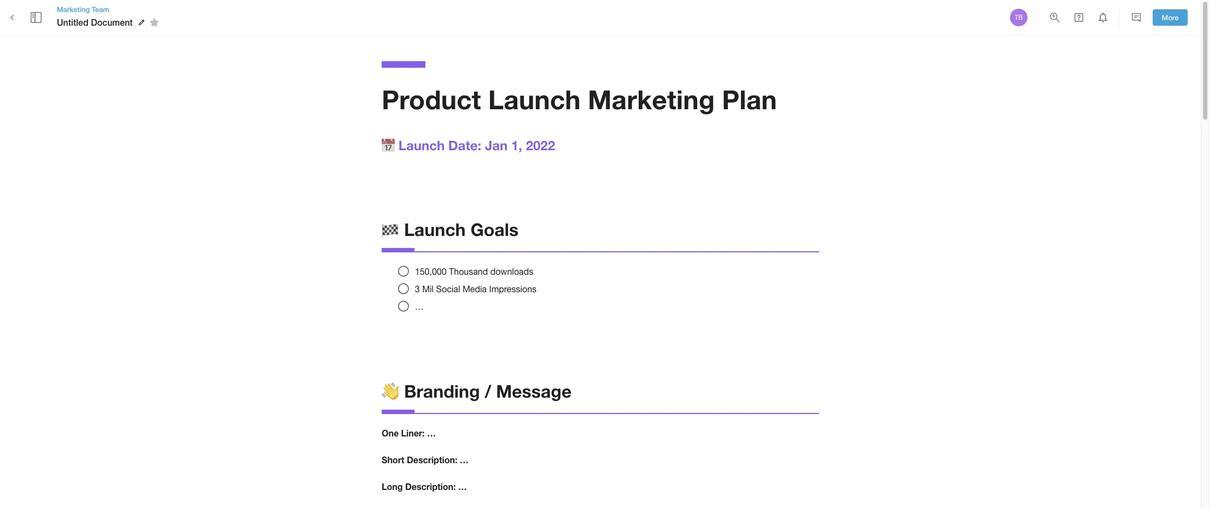 Task type: describe. For each thing, give the bounding box(es) containing it.
1 vertical spatial marketing
[[588, 84, 715, 115]]

thousand
[[449, 267, 488, 277]]

… for long description: …
[[458, 482, 467, 492]]

message
[[496, 381, 572, 402]]

social
[[436, 284, 460, 294]]

date:
[[448, 138, 482, 153]]

1,
[[511, 138, 522, 153]]

tb button
[[1009, 7, 1030, 28]]

launch for goals
[[404, 219, 466, 240]]

marketing team
[[57, 5, 109, 14]]

tb
[[1015, 14, 1023, 21]]

plan
[[722, 84, 777, 115]]

0 horizontal spatial marketing
[[57, 5, 90, 14]]

description: for long
[[405, 482, 456, 492]]

media
[[463, 284, 487, 294]]

more
[[1162, 13, 1179, 22]]

goals
[[471, 219, 519, 240]]

📅
[[382, 138, 395, 153]]

mil
[[422, 284, 434, 294]]

impressions
[[489, 284, 537, 294]]

document
[[91, 17, 133, 27]]

150,000
[[415, 267, 447, 277]]

jan
[[485, 138, 508, 153]]

long description: …
[[382, 482, 467, 492]]

liner:
[[401, 429, 425, 439]]

untitled document
[[57, 17, 133, 27]]

🏁 launch goals
[[382, 219, 519, 240]]

favorite image
[[148, 16, 161, 29]]

one
[[382, 429, 399, 439]]

team
[[92, 5, 109, 14]]

launch for marketing
[[488, 84, 581, 115]]

… for short description: …
[[460, 455, 469, 466]]



Task type: vqa. For each thing, say whether or not it's contained in the screenshot.
Product
yes



Task type: locate. For each thing, give the bounding box(es) containing it.
👋 branding / message
[[382, 381, 572, 402]]

product
[[382, 84, 481, 115]]

marketing
[[57, 5, 90, 14], [588, 84, 715, 115]]

3 mil social media impressions
[[415, 284, 537, 294]]

… right liner:
[[427, 429, 436, 439]]

launch right the 📅 at the left top of page
[[399, 138, 445, 153]]

more button
[[1153, 9, 1188, 26]]

launch for date:
[[399, 138, 445, 153]]

🏁
[[382, 219, 399, 240]]

2022
[[526, 138, 555, 153]]

description:
[[407, 455, 458, 466], [405, 482, 456, 492]]

1 horizontal spatial marketing
[[588, 84, 715, 115]]

… up long description: … at the bottom of page
[[460, 455, 469, 466]]

0 vertical spatial description:
[[407, 455, 458, 466]]

description: up long description: … at the bottom of page
[[407, 455, 458, 466]]

/
[[485, 381, 491, 402]]

short description: …
[[382, 455, 469, 466]]

… down 3
[[415, 302, 424, 312]]

product launch marketing plan
[[382, 84, 777, 115]]

downloads
[[490, 267, 533, 277]]

… for one liner: …
[[427, 429, 436, 439]]

launch
[[488, 84, 581, 115], [399, 138, 445, 153], [404, 219, 466, 240]]

description: for short
[[407, 455, 458, 466]]

launch up 2022
[[488, 84, 581, 115]]

one liner: …
[[382, 429, 436, 439]]

marketing team link
[[57, 4, 162, 14]]

long
[[382, 482, 403, 492]]

branding
[[404, 381, 480, 402]]

…
[[415, 302, 424, 312], [427, 429, 436, 439], [460, 455, 469, 466], [458, 482, 467, 492]]

0 vertical spatial launch
[[488, 84, 581, 115]]

👋
[[382, 381, 399, 402]]

2 vertical spatial launch
[[404, 219, 466, 240]]

short
[[382, 455, 405, 466]]

3
[[415, 284, 420, 294]]

… down short description: …
[[458, 482, 467, 492]]

1 vertical spatial description:
[[405, 482, 456, 492]]

description: down short description: …
[[405, 482, 456, 492]]

150,000 thousand downloads
[[415, 267, 533, 277]]

untitled
[[57, 17, 88, 27]]

1 vertical spatial launch
[[399, 138, 445, 153]]

launch up the 150,000
[[404, 219, 466, 240]]

📅 launch date: jan 1, 2022
[[382, 138, 555, 153]]

0 vertical spatial marketing
[[57, 5, 90, 14]]



